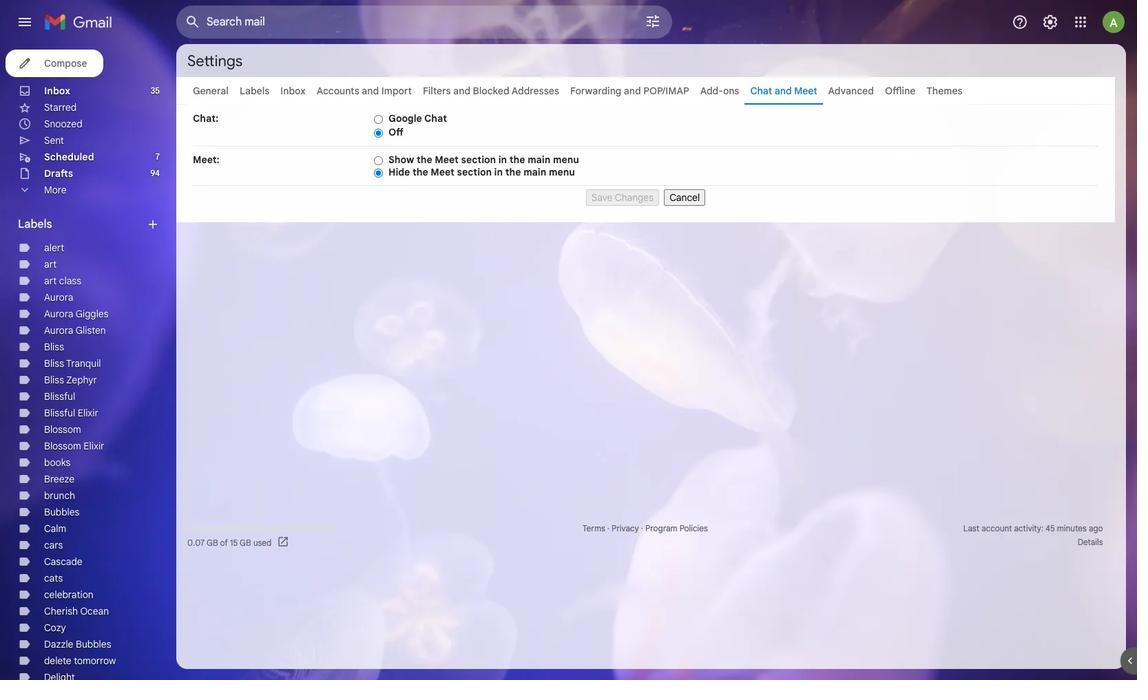 Task type: vqa. For each thing, say whether or not it's contained in the screenshot.
Meet:
yes



Task type: describe. For each thing, give the bounding box(es) containing it.
settings image
[[1043, 14, 1059, 30]]

filters
[[423, 85, 451, 97]]

class
[[59, 275, 81, 287]]

support image
[[1012, 14, 1029, 30]]

1 vertical spatial bubbles
[[76, 639, 111, 651]]

blissful for blissful link
[[44, 391, 75, 403]]

drafts link
[[44, 167, 73, 180]]

save changes button
[[586, 189, 659, 206]]

art link
[[44, 258, 57, 271]]

minutes
[[1058, 524, 1087, 534]]

settings
[[187, 51, 243, 70]]

accounts
[[317, 85, 360, 97]]

policies
[[680, 524, 708, 534]]

books link
[[44, 457, 71, 469]]

addresses
[[512, 85, 560, 97]]

forwarding and pop/imap
[[571, 85, 690, 97]]

main menu image
[[17, 14, 33, 30]]

hide the meet section in the main menu
[[389, 166, 575, 178]]

elixir for blossom elixir
[[84, 440, 104, 453]]

meet:
[[193, 154, 220, 166]]

in for show the meet section in the main menu
[[499, 154, 507, 166]]

bliss zephyr
[[44, 374, 97, 387]]

calm link
[[44, 523, 66, 535]]

books
[[44, 457, 71, 469]]

breeze link
[[44, 473, 75, 486]]

blossom elixir
[[44, 440, 104, 453]]

0.07 gb of 15 gb used
[[187, 538, 272, 548]]

more button
[[0, 182, 165, 198]]

and for chat
[[775, 85, 792, 97]]

import
[[382, 85, 412, 97]]

cascade
[[44, 556, 82, 568]]

blocked
[[473, 85, 510, 97]]

inbox for 2nd inbox link
[[281, 85, 306, 97]]

alert link
[[44, 242, 64, 254]]

15
[[230, 538, 238, 548]]

dazzle bubbles link
[[44, 639, 111, 651]]

aurora giggles link
[[44, 308, 109, 320]]

dazzle
[[44, 639, 73, 651]]

ons
[[723, 85, 740, 97]]

activity:
[[1015, 524, 1044, 534]]

menu for hide the meet section in the main menu
[[549, 166, 575, 178]]

terms
[[583, 524, 606, 534]]

general
[[193, 85, 229, 97]]

cats
[[44, 573, 63, 585]]

2 gb from the left
[[240, 538, 251, 548]]

1 vertical spatial chat
[[424, 112, 447, 125]]

cars link
[[44, 540, 63, 552]]

bliss tranquil
[[44, 358, 101, 370]]

tomorrow
[[74, 655, 116, 668]]

meet for show
[[435, 154, 459, 166]]

menu for show the meet section in the main menu
[[553, 154, 579, 166]]

show the meet section in the main menu
[[389, 154, 579, 166]]

blossom link
[[44, 424, 81, 436]]

main for hide the meet section in the main menu
[[524, 166, 547, 178]]

program policies link
[[646, 524, 708, 534]]

art class link
[[44, 275, 81, 287]]

celebration
[[44, 589, 93, 602]]

bliss link
[[44, 341, 64, 353]]

accounts and import link
[[317, 85, 412, 97]]

blossom for blossom elixir
[[44, 440, 81, 453]]

delete tomorrow link
[[44, 655, 116, 668]]

blossom elixir link
[[44, 440, 104, 453]]

and for accounts
[[362, 85, 379, 97]]

used
[[253, 538, 272, 548]]

cats link
[[44, 573, 63, 585]]

aurora for aurora glisten
[[44, 325, 73, 337]]

brunch link
[[44, 490, 75, 502]]

brunch
[[44, 490, 75, 502]]

Off radio
[[374, 128, 383, 138]]

aurora glisten link
[[44, 325, 106, 337]]

offline
[[885, 85, 916, 97]]

hide
[[389, 166, 410, 178]]

details
[[1078, 537, 1104, 548]]

alert
[[44, 242, 64, 254]]

add-ons
[[701, 85, 740, 97]]

snoozed link
[[44, 118, 82, 130]]

zephyr
[[67, 374, 97, 387]]

scheduled link
[[44, 151, 94, 163]]

cancel button
[[664, 189, 706, 206]]

meet for hide
[[431, 166, 455, 178]]

labels navigation
[[0, 44, 176, 681]]

delete
[[44, 655, 71, 668]]

starred
[[44, 101, 77, 114]]

1 · from the left
[[608, 524, 610, 534]]

cars
[[44, 540, 63, 552]]

blissful for blissful elixir
[[44, 407, 75, 420]]

privacy link
[[612, 524, 639, 534]]

blissful elixir link
[[44, 407, 98, 420]]

35
[[151, 85, 160, 96]]

chat and meet
[[751, 85, 818, 97]]

ago
[[1089, 524, 1104, 534]]

cozy link
[[44, 622, 66, 635]]

art class
[[44, 275, 81, 287]]

save
[[592, 192, 613, 204]]

1 gb from the left
[[207, 538, 218, 548]]

aurora for "aurora" link
[[44, 291, 73, 304]]

calm
[[44, 523, 66, 535]]

Google Chat radio
[[374, 114, 383, 125]]

terms · privacy · program policies
[[583, 524, 708, 534]]

art for art class
[[44, 275, 57, 287]]

Show the Meet section in the main menu radio
[[374, 156, 383, 166]]

section for show
[[461, 154, 496, 166]]

offline link
[[885, 85, 916, 97]]

bliss for bliss tranquil
[[44, 358, 64, 370]]



Task type: locate. For each thing, give the bounding box(es) containing it.
celebration link
[[44, 589, 93, 602]]

themes
[[927, 85, 963, 97]]

sent link
[[44, 134, 64, 147]]

labels inside navigation
[[18, 218, 52, 232]]

2 vertical spatial aurora
[[44, 325, 73, 337]]

menu
[[553, 154, 579, 166], [549, 166, 575, 178]]

add-
[[701, 85, 723, 97]]

0 vertical spatial elixir
[[78, 407, 98, 420]]

chat down filters
[[424, 112, 447, 125]]

meet for chat
[[795, 85, 818, 97]]

inbox inside labels navigation
[[44, 85, 70, 97]]

inbox link
[[44, 85, 70, 97], [281, 85, 306, 97]]

gb left of
[[207, 538, 218, 548]]

2 bliss from the top
[[44, 358, 64, 370]]

compose
[[44, 57, 87, 70]]

2 inbox from the left
[[281, 85, 306, 97]]

1 horizontal spatial ·
[[641, 524, 644, 534]]

· right privacy link
[[641, 524, 644, 534]]

2 inbox link from the left
[[281, 85, 306, 97]]

labels right general
[[240, 85, 270, 97]]

3 and from the left
[[624, 85, 641, 97]]

1 vertical spatial blossom
[[44, 440, 81, 453]]

chat right ons
[[751, 85, 773, 97]]

2 blossom from the top
[[44, 440, 81, 453]]

0 vertical spatial bliss
[[44, 341, 64, 353]]

bubbles up tomorrow
[[76, 639, 111, 651]]

1 horizontal spatial inbox link
[[281, 85, 306, 97]]

cherish ocean link
[[44, 606, 109, 618]]

bliss for bliss link on the left bottom of page
[[44, 341, 64, 353]]

filters and blocked addresses link
[[423, 85, 560, 97]]

blissful
[[44, 391, 75, 403], [44, 407, 75, 420]]

Search mail text field
[[207, 15, 606, 29]]

and left 'pop/imap'
[[624, 85, 641, 97]]

section
[[461, 154, 496, 166], [457, 166, 492, 178]]

aurora down art class link
[[44, 291, 73, 304]]

0 vertical spatial labels
[[240, 85, 270, 97]]

navigation
[[193, 186, 1099, 206]]

aurora down "aurora" link
[[44, 308, 73, 320]]

themes link
[[927, 85, 963, 97]]

chat:
[[193, 112, 218, 125]]

scheduled
[[44, 151, 94, 163]]

1 blissful from the top
[[44, 391, 75, 403]]

labels link
[[240, 85, 270, 97]]

1 bliss from the top
[[44, 341, 64, 353]]

blossom down blossom link
[[44, 440, 81, 453]]

blossom for blossom link
[[44, 424, 81, 436]]

follow link to manage storage image
[[277, 536, 291, 550]]

main
[[528, 154, 551, 166], [524, 166, 547, 178]]

labels heading
[[18, 218, 146, 232]]

cancel
[[670, 192, 700, 204]]

and for filters
[[453, 85, 471, 97]]

last
[[964, 524, 980, 534]]

1 horizontal spatial chat
[[751, 85, 773, 97]]

bliss up bliss tranquil
[[44, 341, 64, 353]]

in for hide the meet section in the main menu
[[494, 166, 503, 178]]

0 horizontal spatial gb
[[207, 538, 218, 548]]

blossom
[[44, 424, 81, 436], [44, 440, 81, 453]]

ocean
[[80, 606, 109, 618]]

1 horizontal spatial inbox
[[281, 85, 306, 97]]

None search field
[[176, 6, 673, 39]]

1 vertical spatial art
[[44, 275, 57, 287]]

inbox link right labels link
[[281, 85, 306, 97]]

aurora
[[44, 291, 73, 304], [44, 308, 73, 320], [44, 325, 73, 337]]

footer
[[176, 522, 1116, 550]]

1 vertical spatial blissful
[[44, 407, 75, 420]]

off
[[389, 126, 404, 139]]

sent
[[44, 134, 64, 147]]

Hide the Meet section in the main menu radio
[[374, 168, 383, 178]]

main for show the meet section in the main menu
[[528, 154, 551, 166]]

footer containing terms
[[176, 522, 1116, 550]]

privacy
[[612, 524, 639, 534]]

1 vertical spatial elixir
[[84, 440, 104, 453]]

1 inbox from the left
[[44, 85, 70, 97]]

elixir
[[78, 407, 98, 420], [84, 440, 104, 453]]

search mail image
[[181, 10, 205, 34]]

and right ons
[[775, 85, 792, 97]]

2 art from the top
[[44, 275, 57, 287]]

snoozed
[[44, 118, 82, 130]]

2 blissful from the top
[[44, 407, 75, 420]]

compose button
[[6, 50, 104, 77]]

advanced
[[829, 85, 874, 97]]

tranquil
[[66, 358, 101, 370]]

4 and from the left
[[775, 85, 792, 97]]

bliss down bliss link on the left bottom of page
[[44, 358, 64, 370]]

0 vertical spatial chat
[[751, 85, 773, 97]]

0 vertical spatial bubbles
[[44, 506, 80, 519]]

gb right 15 on the bottom left
[[240, 538, 251, 548]]

1 and from the left
[[362, 85, 379, 97]]

aurora for aurora giggles
[[44, 308, 73, 320]]

inbox right labels link
[[281, 85, 306, 97]]

in
[[499, 154, 507, 166], [494, 166, 503, 178]]

labels
[[240, 85, 270, 97], [18, 218, 52, 232]]

inbox link up starred
[[44, 85, 70, 97]]

terms link
[[583, 524, 606, 534]]

labels for labels heading
[[18, 218, 52, 232]]

1 horizontal spatial labels
[[240, 85, 270, 97]]

gmail image
[[44, 8, 119, 36]]

breeze
[[44, 473, 75, 486]]

art for art link on the top left
[[44, 258, 57, 271]]

elixir down blissful elixir
[[84, 440, 104, 453]]

1 inbox link from the left
[[44, 85, 70, 97]]

1 aurora from the top
[[44, 291, 73, 304]]

bliss for bliss zephyr
[[44, 374, 64, 387]]

bubbles
[[44, 506, 80, 519], [76, 639, 111, 651]]

0 horizontal spatial labels
[[18, 218, 52, 232]]

blissful down bliss zephyr link
[[44, 391, 75, 403]]

advanced link
[[829, 85, 874, 97]]

· right terms link
[[608, 524, 610, 534]]

section for hide
[[457, 166, 492, 178]]

aurora up bliss link on the left bottom of page
[[44, 325, 73, 337]]

2 and from the left
[[453, 85, 471, 97]]

bubbles down the brunch link
[[44, 506, 80, 519]]

more
[[44, 184, 66, 196]]

chat
[[751, 85, 773, 97], [424, 112, 447, 125]]

0 vertical spatial blissful
[[44, 391, 75, 403]]

inbox for 2nd inbox link from right
[[44, 85, 70, 97]]

aurora glisten
[[44, 325, 106, 337]]

0 vertical spatial art
[[44, 258, 57, 271]]

3 bliss from the top
[[44, 374, 64, 387]]

2 · from the left
[[641, 524, 644, 534]]

account
[[982, 524, 1013, 534]]

google
[[389, 112, 422, 125]]

elixir up blossom link
[[78, 407, 98, 420]]

blissful elixir
[[44, 407, 98, 420]]

and
[[362, 85, 379, 97], [453, 85, 471, 97], [624, 85, 641, 97], [775, 85, 792, 97]]

pop/imap
[[644, 85, 690, 97]]

0 vertical spatial blossom
[[44, 424, 81, 436]]

filters and blocked addresses
[[423, 85, 560, 97]]

general link
[[193, 85, 229, 97]]

blissful link
[[44, 391, 75, 403]]

the
[[417, 154, 433, 166], [510, 154, 525, 166], [413, 166, 428, 178], [506, 166, 521, 178]]

labels for labels link
[[240, 85, 270, 97]]

add-ons link
[[701, 85, 740, 97]]

details link
[[1078, 537, 1104, 548]]

chat and meet link
[[751, 85, 818, 97]]

1 vertical spatial labels
[[18, 218, 52, 232]]

inbox up starred
[[44, 85, 70, 97]]

1 art from the top
[[44, 258, 57, 271]]

1 horizontal spatial gb
[[240, 538, 251, 548]]

0 vertical spatial aurora
[[44, 291, 73, 304]]

dazzle bubbles
[[44, 639, 111, 651]]

0 horizontal spatial ·
[[608, 524, 610, 534]]

forwarding and pop/imap link
[[571, 85, 690, 97]]

2 vertical spatial bliss
[[44, 374, 64, 387]]

7
[[156, 152, 160, 162]]

art down alert link
[[44, 258, 57, 271]]

and for forwarding
[[624, 85, 641, 97]]

labels up alert link
[[18, 218, 52, 232]]

advanced search options image
[[639, 8, 667, 35]]

art down art link on the top left
[[44, 275, 57, 287]]

and left import
[[362, 85, 379, 97]]

94
[[150, 168, 160, 178]]

·
[[608, 524, 610, 534], [641, 524, 644, 534]]

1 vertical spatial aurora
[[44, 308, 73, 320]]

cascade link
[[44, 556, 82, 568]]

1 blossom from the top
[[44, 424, 81, 436]]

and right filters
[[453, 85, 471, 97]]

giggles
[[76, 308, 109, 320]]

of
[[220, 538, 228, 548]]

2 aurora from the top
[[44, 308, 73, 320]]

forwarding
[[571, 85, 622, 97]]

cozy
[[44, 622, 66, 635]]

gb
[[207, 538, 218, 548], [240, 538, 251, 548]]

3 aurora from the top
[[44, 325, 73, 337]]

0 horizontal spatial inbox
[[44, 85, 70, 97]]

1 vertical spatial bliss
[[44, 358, 64, 370]]

program
[[646, 524, 678, 534]]

art
[[44, 258, 57, 271], [44, 275, 57, 287]]

0 horizontal spatial inbox link
[[44, 85, 70, 97]]

last account activity: 45 minutes ago details
[[964, 524, 1104, 548]]

inbox
[[44, 85, 70, 97], [281, 85, 306, 97]]

bubbles link
[[44, 506, 80, 519]]

elixir for blissful elixir
[[78, 407, 98, 420]]

glisten
[[76, 325, 106, 337]]

0 horizontal spatial chat
[[424, 112, 447, 125]]

blissful down blissful link
[[44, 407, 75, 420]]

bliss up blissful link
[[44, 374, 64, 387]]

blossom down blissful elixir
[[44, 424, 81, 436]]

navigation containing save changes
[[193, 186, 1099, 206]]



